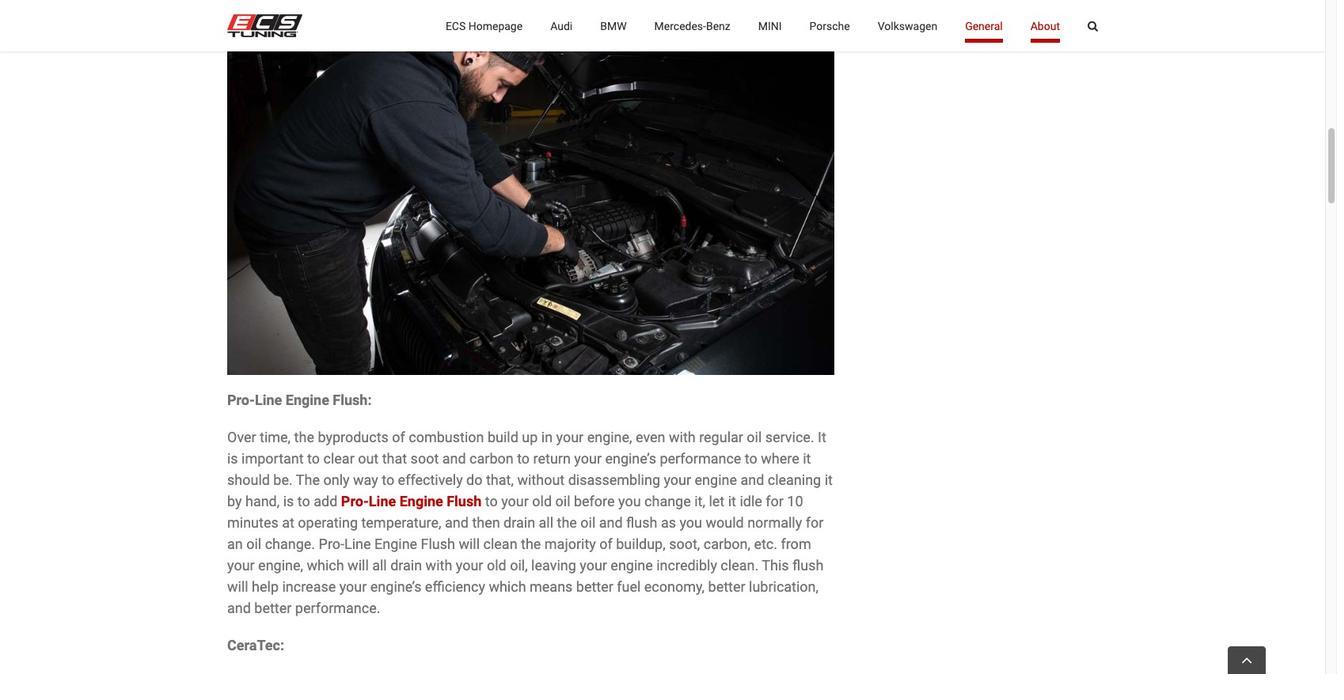 Task type: vqa. For each thing, say whether or not it's contained in the screenshot.
9:30
no



Task type: describe. For each thing, give the bounding box(es) containing it.
to your old oil before you change it, let it idle for 10 minutes at operating temperature, and then drain all the oil and flush as you would normally for an oil change. pro-line engine flush will clean the majority of buildup, soot, carbon, etc. from your engine, which will all drain with your old oil, leaving your engine incredibly clean. this flush will help increase your engine's efficiency which means better fuel economy, better lubrication, and better performance.
[[227, 493, 824, 617]]

0 vertical spatial it
[[803, 451, 811, 467]]

clean.
[[721, 557, 759, 574]]

1 horizontal spatial is
[[283, 493, 294, 510]]

change
[[644, 493, 691, 510]]

change.
[[265, 536, 315, 553]]

be.
[[273, 472, 293, 489]]

combustion
[[409, 429, 484, 446]]

an
[[227, 536, 243, 553]]

about
[[1031, 19, 1060, 32]]

pro- for pro-line engine flush:
[[227, 392, 255, 409]]

add
[[314, 493, 338, 510]]

efficiency
[[425, 579, 485, 595]]

even
[[636, 429, 665, 446]]

that
[[382, 451, 407, 467]]

0 vertical spatial all
[[539, 515, 553, 531]]

0 horizontal spatial which
[[307, 557, 344, 574]]

pro-line engine flush
[[341, 493, 482, 510]]

and up 'ceratec:'
[[227, 600, 251, 617]]

mercedes-benz
[[654, 19, 731, 32]]

0 vertical spatial you
[[618, 493, 641, 510]]

engine inside to your old oil before you change it, let it idle for 10 minutes at operating temperature, and then drain all the oil and flush as you would normally for an oil change. pro-line engine flush will clean the majority of buildup, soot, carbon, etc. from your engine, which will all drain with your old oil, leaving your engine incredibly clean. this flush will help increase your engine's efficiency which means better fuel economy, better lubrication, and better performance.
[[374, 536, 417, 553]]

mercedes-
[[654, 19, 706, 32]]

benz
[[706, 19, 731, 32]]

to inside to your old oil before you change it, let it idle for 10 minutes at operating temperature, and then drain all the oil and flush as you would normally for an oil change. pro-line engine flush will clean the majority of buildup, soot, carbon, etc. from your engine, which will all drain with your old oil, leaving your engine incredibly clean. this flush will help increase your engine's efficiency which means better fuel economy, better lubrication, and better performance.
[[485, 493, 498, 510]]

homepage
[[468, 19, 523, 32]]

0 vertical spatial for
[[766, 493, 784, 510]]

clean
[[483, 536, 517, 553]]

mini link
[[758, 0, 782, 51]]

buildup,
[[616, 536, 666, 553]]

and down before
[[599, 515, 623, 531]]

the
[[296, 472, 320, 489]]

let
[[709, 493, 725, 510]]

service.
[[765, 429, 814, 446]]

oil down the without at the bottom left of page
[[555, 493, 570, 510]]

engine for flush:
[[286, 392, 329, 409]]

the inside over time, the byproducts of combustion build up in your engine, even with regular oil service. it is important to clear out that soot and carbon to return your engine's performance to where it should be. the only way to effectively do that, without disassembling your engine and cleaning it by hand, is to add
[[294, 429, 314, 446]]

about link
[[1031, 0, 1060, 51]]

that,
[[486, 472, 514, 489]]

effectively
[[398, 472, 463, 489]]

mercedes-benz link
[[654, 0, 731, 51]]

up
[[522, 429, 538, 446]]

to down up at the bottom left of the page
[[517, 451, 530, 467]]

build
[[488, 429, 518, 446]]

normally
[[747, 515, 802, 531]]

economy,
[[644, 579, 705, 595]]

time,
[[260, 429, 291, 446]]

volkswagen link
[[878, 0, 937, 51]]

flush inside to your old oil before you change it, let it idle for 10 minutes at operating temperature, and then drain all the oil and flush as you would normally for an oil change. pro-line engine flush will clean the majority of buildup, soot, carbon, etc. from your engine, which will all drain with your old oil, leaving your engine incredibly clean. this flush will help increase your engine's efficiency which means better fuel economy, better lubrication, and better performance.
[[421, 536, 455, 553]]

line for pro-line engine flush
[[369, 493, 396, 510]]

pro- inside to your old oil before you change it, let it idle for 10 minutes at operating temperature, and then drain all the oil and flush as you would normally for an oil change. pro-line engine flush will clean the majority of buildup, soot, carbon, etc. from your engine, which will all drain with your old oil, leaving your engine incredibly clean. this flush will help increase your engine's efficiency which means better fuel economy, better lubrication, and better performance.
[[319, 536, 344, 553]]

then
[[472, 515, 500, 531]]

line inside to your old oil before you change it, let it idle for 10 minutes at operating temperature, and then drain all the oil and flush as you would normally for an oil change. pro-line engine flush will clean the majority of buildup, soot, carbon, etc. from your engine, which will all drain with your old oil, leaving your engine incredibly clean. this flush will help increase your engine's efficiency which means better fuel economy, better lubrication, and better performance.
[[344, 536, 371, 553]]

your up change
[[664, 472, 691, 489]]

clear
[[323, 451, 354, 467]]

porsche
[[810, 19, 850, 32]]

your down an at the bottom left of the page
[[227, 557, 255, 574]]

as
[[661, 515, 676, 531]]

to up "the" on the left bottom of the page
[[307, 451, 320, 467]]

1 vertical spatial the
[[557, 515, 577, 531]]

of inside to your old oil before you change it, let it idle for 10 minutes at operating temperature, and then drain all the oil and flush as you would normally for an oil change. pro-line engine flush will clean the majority of buildup, soot, carbon, etc. from your engine, which will all drain with your old oil, leaving your engine incredibly clean. this flush will help increase your engine's efficiency which means better fuel economy, better lubrication, and better performance.
[[600, 536, 613, 553]]

oil inside over time, the byproducts of combustion build up in your engine, even with regular oil service. it is important to clear out that soot and carbon to return your engine's performance to where it should be. the only way to effectively do that, without disassembling your engine and cleaning it by hand, is to add
[[747, 429, 762, 446]]

would
[[706, 515, 744, 531]]

it
[[818, 429, 826, 446]]

where
[[761, 451, 799, 467]]

0 horizontal spatial better
[[254, 600, 292, 617]]

out
[[358, 451, 379, 467]]

minutes
[[227, 515, 278, 531]]

engine, inside to your old oil before you change it, let it idle for 10 minutes at operating temperature, and then drain all the oil and flush as you would normally for an oil change. pro-line engine flush will clean the majority of buildup, soot, carbon, etc. from your engine, which will all drain with your old oil, leaving your engine incredibly clean. this flush will help increase your engine's efficiency which means better fuel economy, better lubrication, and better performance.
[[258, 557, 303, 574]]

1 vertical spatial drain
[[390, 557, 422, 574]]

before
[[574, 493, 615, 510]]

1 vertical spatial flush
[[792, 557, 824, 574]]

0 vertical spatial flush
[[447, 493, 482, 510]]

1 horizontal spatial old
[[532, 493, 552, 510]]

with inside over time, the byproducts of combustion build up in your engine, even with regular oil service. it is important to clear out that soot and carbon to return your engine's performance to where it should be. the only way to effectively do that, without disassembling your engine and cleaning it by hand, is to add
[[669, 429, 696, 446]]

ecs
[[446, 19, 466, 32]]

this
[[762, 557, 789, 574]]

soot
[[411, 451, 439, 467]]

without
[[517, 472, 565, 489]]

porsche link
[[810, 0, 850, 51]]

by
[[227, 493, 242, 510]]

your right in
[[556, 429, 584, 446]]

engine, inside over time, the byproducts of combustion build up in your engine, even with regular oil service. it is important to clear out that soot and carbon to return your engine's performance to where it should be. the only way to effectively do that, without disassembling your engine and cleaning it by hand, is to add
[[587, 429, 632, 446]]

your up the efficiency
[[456, 557, 483, 574]]

do
[[466, 472, 483, 489]]

1 vertical spatial old
[[487, 557, 506, 574]]

your down that,
[[501, 493, 529, 510]]

performance.
[[295, 600, 380, 617]]

2 horizontal spatial better
[[708, 579, 745, 595]]

1 horizontal spatial for
[[806, 515, 824, 531]]

your down majority
[[580, 557, 607, 574]]

disassembling
[[568, 472, 660, 489]]



Task type: locate. For each thing, give the bounding box(es) containing it.
all
[[539, 515, 553, 531], [372, 557, 387, 574]]

pro-
[[227, 392, 255, 409], [341, 493, 369, 510], [319, 536, 344, 553]]

flush down the do
[[447, 493, 482, 510]]

1 horizontal spatial flush
[[792, 557, 824, 574]]

oil,
[[510, 557, 528, 574]]

the
[[294, 429, 314, 446], [557, 515, 577, 531], [521, 536, 541, 553]]

engine's left the efficiency
[[370, 579, 422, 595]]

engine
[[286, 392, 329, 409], [400, 493, 443, 510], [374, 536, 417, 553]]

0 vertical spatial line
[[255, 392, 282, 409]]

it
[[803, 451, 811, 467], [825, 472, 833, 489], [728, 493, 736, 510]]

should
[[227, 472, 270, 489]]

flush down from
[[792, 557, 824, 574]]

1 vertical spatial all
[[372, 557, 387, 574]]

1 horizontal spatial engine,
[[587, 429, 632, 446]]

pro-line engine flush link
[[341, 493, 482, 510]]

1 horizontal spatial engine
[[695, 472, 737, 489]]

0 vertical spatial of
[[392, 429, 405, 446]]

oil right an at the bottom left of the page
[[246, 536, 261, 553]]

engine
[[695, 472, 737, 489], [611, 557, 653, 574]]

1 vertical spatial flush
[[421, 536, 455, 553]]

will left the help
[[227, 579, 248, 595]]

0 horizontal spatial of
[[392, 429, 405, 446]]

will
[[459, 536, 480, 553], [348, 557, 369, 574], [227, 579, 248, 595]]

1 horizontal spatial all
[[539, 515, 553, 531]]

engine up 'let'
[[695, 472, 737, 489]]

for up from
[[806, 515, 824, 531]]

etc.
[[754, 536, 777, 553]]

audi
[[550, 19, 573, 32]]

increase
[[282, 579, 336, 595]]

old down the without at the bottom left of page
[[532, 493, 552, 510]]

1 vertical spatial of
[[600, 536, 613, 553]]

1 horizontal spatial will
[[348, 557, 369, 574]]

0 vertical spatial flush
[[626, 515, 657, 531]]

you down disassembling
[[618, 493, 641, 510]]

performance
[[660, 451, 741, 467]]

to left where
[[745, 451, 758, 467]]

0 vertical spatial is
[[227, 451, 238, 467]]

audi link
[[550, 0, 573, 51]]

line down operating
[[344, 536, 371, 553]]

2 horizontal spatial it
[[825, 472, 833, 489]]

1 vertical spatial you
[[680, 515, 702, 531]]

engine's
[[605, 451, 656, 467], [370, 579, 422, 595]]

0 horizontal spatial the
[[294, 429, 314, 446]]

cleaning
[[768, 472, 821, 489]]

pro- down operating
[[319, 536, 344, 553]]

the right time,
[[294, 429, 314, 446]]

better left fuel
[[576, 579, 613, 595]]

for left 10
[[766, 493, 784, 510]]

over time, the byproducts of combustion build up in your engine, even with regular oil service. it is important to clear out that soot and carbon to return your engine's performance to where it should be. the only way to effectively do that, without disassembling your engine and cleaning it by hand, is to add
[[227, 429, 833, 510]]

1 vertical spatial it
[[825, 472, 833, 489]]

is up at on the left bottom
[[283, 493, 294, 510]]

the up majority
[[557, 515, 577, 531]]

to down "the" on the left bottom of the page
[[298, 493, 310, 510]]

0 horizontal spatial will
[[227, 579, 248, 595]]

1 vertical spatial line
[[369, 493, 396, 510]]

0 horizontal spatial flush
[[626, 515, 657, 531]]

1 vertical spatial with
[[426, 557, 452, 574]]

it,
[[694, 493, 705, 510]]

carbon
[[470, 451, 514, 467]]

0 horizontal spatial is
[[227, 451, 238, 467]]

of inside over time, the byproducts of combustion build up in your engine, even with regular oil service. it is important to clear out that soot and carbon to return your engine's performance to where it should be. the only way to effectively do that, without disassembling your engine and cleaning it by hand, is to add
[[392, 429, 405, 446]]

incredibly
[[656, 557, 717, 574]]

0 horizontal spatial all
[[372, 557, 387, 574]]

oil
[[747, 429, 762, 446], [555, 493, 570, 510], [581, 515, 596, 531], [246, 536, 261, 553]]

0 vertical spatial engine
[[286, 392, 329, 409]]

1 vertical spatial which
[[489, 579, 526, 595]]

will down then
[[459, 536, 480, 553]]

for
[[766, 493, 784, 510], [806, 515, 824, 531]]

with inside to your old oil before you change it, let it idle for 10 minutes at operating temperature, and then drain all the oil and flush as you would normally for an oil change. pro-line engine flush will clean the majority of buildup, soot, carbon, etc. from your engine, which will all drain with your old oil, leaving your engine incredibly clean. this flush will help increase your engine's efficiency which means better fuel economy, better lubrication, and better performance.
[[426, 557, 452, 574]]

over
[[227, 429, 256, 446]]

0 vertical spatial pro-
[[227, 392, 255, 409]]

1 vertical spatial engine,
[[258, 557, 303, 574]]

0 horizontal spatial it
[[728, 493, 736, 510]]

and down 'combustion' at the bottom left of the page
[[442, 451, 466, 467]]

1 horizontal spatial of
[[600, 536, 613, 553]]

0 vertical spatial engine
[[695, 472, 737, 489]]

1 horizontal spatial it
[[803, 451, 811, 467]]

your up performance.
[[339, 579, 367, 595]]

of up the that
[[392, 429, 405, 446]]

engine's inside to your old oil before you change it, let it idle for 10 minutes at operating temperature, and then drain all the oil and flush as you would normally for an oil change. pro-line engine flush will clean the majority of buildup, soot, carbon, etc. from your engine, which will all drain with your old oil, leaving your engine incredibly clean. this flush will help increase your engine's efficiency which means better fuel economy, better lubrication, and better performance.
[[370, 579, 422, 595]]

better down clean.
[[708, 579, 745, 595]]

of
[[392, 429, 405, 446], [600, 536, 613, 553]]

0 vertical spatial which
[[307, 557, 344, 574]]

pro-line engine flush:
[[227, 392, 372, 409]]

general link
[[965, 0, 1003, 51]]

0 vertical spatial engine,
[[587, 429, 632, 446]]

line
[[255, 392, 282, 409], [369, 493, 396, 510], [344, 536, 371, 553]]

idle
[[740, 493, 762, 510]]

better down the help
[[254, 600, 292, 617]]

1 horizontal spatial with
[[669, 429, 696, 446]]

volkswagen
[[878, 19, 937, 32]]

0 vertical spatial old
[[532, 493, 552, 510]]

0 vertical spatial will
[[459, 536, 480, 553]]

soot,
[[669, 536, 700, 553]]

1 vertical spatial for
[[806, 515, 824, 531]]

all down temperature, on the bottom of the page
[[372, 557, 387, 574]]

bmw
[[600, 19, 627, 32]]

means
[[530, 579, 573, 595]]

1 horizontal spatial better
[[576, 579, 613, 595]]

10
[[787, 493, 803, 510]]

1 horizontal spatial drain
[[504, 515, 535, 531]]

1 vertical spatial is
[[283, 493, 294, 510]]

your
[[556, 429, 584, 446], [574, 451, 602, 467], [664, 472, 691, 489], [501, 493, 529, 510], [227, 557, 255, 574], [456, 557, 483, 574], [580, 557, 607, 574], [339, 579, 367, 595]]

drain
[[504, 515, 535, 531], [390, 557, 422, 574]]

1 vertical spatial pro-
[[341, 493, 369, 510]]

0 vertical spatial with
[[669, 429, 696, 446]]

2 vertical spatial line
[[344, 536, 371, 553]]

operating
[[298, 515, 358, 531]]

0 horizontal spatial engine,
[[258, 557, 303, 574]]

pro- for pro-line engine flush
[[341, 493, 369, 510]]

majority
[[545, 536, 596, 553]]

0 vertical spatial drain
[[504, 515, 535, 531]]

help
[[252, 579, 279, 595]]

ecs homepage link
[[446, 0, 523, 51]]

to
[[307, 451, 320, 467], [517, 451, 530, 467], [745, 451, 758, 467], [382, 472, 394, 489], [298, 493, 310, 510], [485, 493, 498, 510]]

is
[[227, 451, 238, 467], [283, 493, 294, 510]]

1 horizontal spatial which
[[489, 579, 526, 595]]

regular
[[699, 429, 743, 446]]

2 vertical spatial the
[[521, 536, 541, 553]]

your up disassembling
[[574, 451, 602, 467]]

it up cleaning
[[803, 451, 811, 467]]

of left buildup,
[[600, 536, 613, 553]]

line for pro-line engine flush:
[[255, 392, 282, 409]]

the up the oil,
[[521, 536, 541, 553]]

2 horizontal spatial the
[[557, 515, 577, 531]]

line down way
[[369, 493, 396, 510]]

it right 'let'
[[728, 493, 736, 510]]

and left then
[[445, 515, 469, 531]]

return
[[533, 451, 571, 467]]

0 horizontal spatial drain
[[390, 557, 422, 574]]

ceratec:
[[227, 637, 284, 654]]

is down "over"
[[227, 451, 238, 467]]

2 vertical spatial will
[[227, 579, 248, 595]]

at
[[282, 515, 294, 531]]

flush
[[447, 493, 482, 510], [421, 536, 455, 553]]

it right cleaning
[[825, 472, 833, 489]]

way
[[353, 472, 378, 489]]

leaving
[[531, 557, 576, 574]]

to up then
[[485, 493, 498, 510]]

engine inside to your old oil before you change it, let it idle for 10 minutes at operating temperature, and then drain all the oil and flush as you would normally for an oil change. pro-line engine flush will clean the majority of buildup, soot, carbon, etc. from your engine, which will all drain with your old oil, leaving your engine incredibly clean. this flush will help increase your engine's efficiency which means better fuel economy, better lubrication, and better performance.
[[611, 557, 653, 574]]

engine, left even
[[587, 429, 632, 446]]

drain down temperature, on the bottom of the page
[[390, 557, 422, 574]]

which up increase
[[307, 557, 344, 574]]

better
[[576, 579, 613, 595], [708, 579, 745, 595], [254, 600, 292, 617]]

0 horizontal spatial for
[[766, 493, 784, 510]]

0 vertical spatial the
[[294, 429, 314, 446]]

flush up buildup,
[[626, 515, 657, 531]]

engine for flush
[[400, 493, 443, 510]]

old down the clean at the bottom left of page
[[487, 557, 506, 574]]

ecs homepage
[[446, 19, 523, 32]]

0 horizontal spatial you
[[618, 493, 641, 510]]

temperature,
[[361, 515, 441, 531]]

engine down effectively
[[400, 493, 443, 510]]

1 vertical spatial engine
[[611, 557, 653, 574]]

0 horizontal spatial with
[[426, 557, 452, 574]]

engine's inside over time, the byproducts of combustion build up in your engine, even with regular oil service. it is important to clear out that soot and carbon to return your engine's performance to where it should be. the only way to effectively do that, without disassembling your engine and cleaning it by hand, is to add
[[605, 451, 656, 467]]

engine's up disassembling
[[605, 451, 656, 467]]

1 vertical spatial engine
[[400, 493, 443, 510]]

will up performance.
[[348, 557, 369, 574]]

1 vertical spatial will
[[348, 557, 369, 574]]

you up soot,
[[680, 515, 702, 531]]

byproducts
[[318, 429, 389, 446]]

flush down temperature, on the bottom of the page
[[421, 536, 455, 553]]

engine, down change.
[[258, 557, 303, 574]]

pro- up "over"
[[227, 392, 255, 409]]

only
[[323, 472, 350, 489]]

ecs tuning logo image
[[227, 14, 302, 37]]

line up time,
[[255, 392, 282, 409]]

fuel
[[617, 579, 641, 595]]

general
[[965, 19, 1003, 32]]

oil down before
[[581, 515, 596, 531]]

to down the that
[[382, 472, 394, 489]]

2 horizontal spatial will
[[459, 536, 480, 553]]

carbon,
[[704, 536, 751, 553]]

all up majority
[[539, 515, 553, 531]]

which
[[307, 557, 344, 574], [489, 579, 526, 595]]

flush
[[626, 515, 657, 531], [792, 557, 824, 574]]

with up performance
[[669, 429, 696, 446]]

bmw link
[[600, 0, 627, 51]]

drain up the clean at the bottom left of page
[[504, 515, 535, 531]]

0 horizontal spatial old
[[487, 557, 506, 574]]

flush:
[[333, 392, 372, 409]]

2 vertical spatial engine
[[374, 536, 417, 553]]

2 vertical spatial pro-
[[319, 536, 344, 553]]

engine up fuel
[[611, 557, 653, 574]]

1 horizontal spatial the
[[521, 536, 541, 553]]

from
[[781, 536, 811, 553]]

and up 'idle'
[[741, 472, 764, 489]]

important
[[242, 451, 304, 467]]

hand,
[[245, 493, 280, 510]]

oil right the regular
[[747, 429, 762, 446]]

with up the efficiency
[[426, 557, 452, 574]]

engine inside over time, the byproducts of combustion build up in your engine, even with regular oil service. it is important to clear out that soot and carbon to return your engine's performance to where it should be. the only way to effectively do that, without disassembling your engine and cleaning it by hand, is to add
[[695, 472, 737, 489]]

1 horizontal spatial engine's
[[605, 451, 656, 467]]

0 horizontal spatial engine's
[[370, 579, 422, 595]]

which down the oil,
[[489, 579, 526, 595]]

pro- down way
[[341, 493, 369, 510]]

engine down temperature, on the bottom of the page
[[374, 536, 417, 553]]

1 horizontal spatial you
[[680, 515, 702, 531]]

engine left "flush:"
[[286, 392, 329, 409]]

0 horizontal spatial engine
[[611, 557, 653, 574]]

1 vertical spatial engine's
[[370, 579, 422, 595]]

mini
[[758, 19, 782, 32]]

0 vertical spatial engine's
[[605, 451, 656, 467]]

in
[[541, 429, 553, 446]]

it inside to your old oil before you change it, let it idle for 10 minutes at operating temperature, and then drain all the oil and flush as you would normally for an oil change. pro-line engine flush will clean the majority of buildup, soot, carbon, etc. from your engine, which will all drain with your old oil, leaving your engine incredibly clean. this flush will help increase your engine's efficiency which means better fuel economy, better lubrication, and better performance.
[[728, 493, 736, 510]]

2 vertical spatial it
[[728, 493, 736, 510]]

lubrication,
[[749, 579, 819, 595]]



